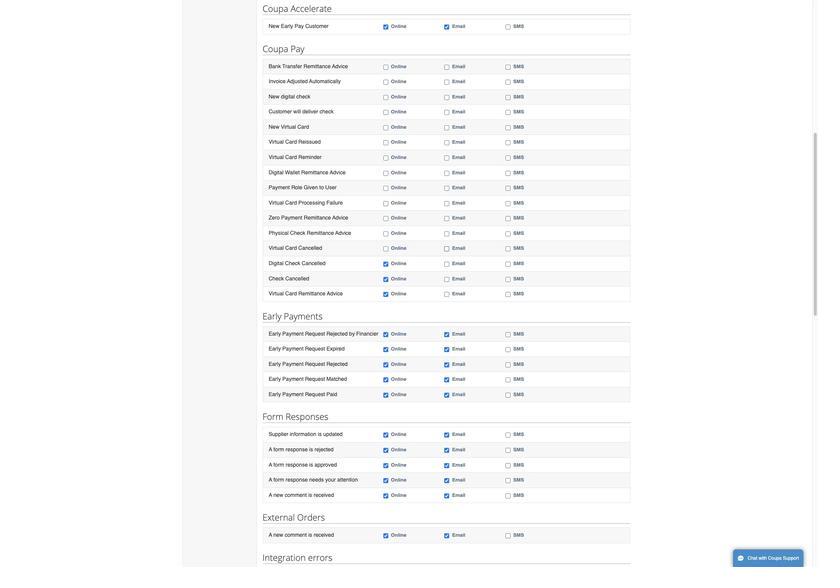 Task type: describe. For each thing, give the bounding box(es) containing it.
26 online from the top
[[391, 477, 407, 483]]

cancelled for digital check cancelled
[[302, 260, 326, 266]]

18 email from the top
[[452, 331, 466, 337]]

6 sms from the top
[[513, 124, 524, 130]]

10 online from the top
[[391, 185, 407, 190]]

3 a from the top
[[269, 477, 272, 483]]

2 a new comment is received from the top
[[269, 532, 334, 538]]

needs
[[309, 477, 324, 483]]

2 email from the top
[[452, 63, 466, 69]]

external orders
[[263, 511, 325, 523]]

matched
[[327, 376, 347, 382]]

automatically
[[309, 78, 341, 84]]

coupa pay
[[263, 42, 305, 55]]

new virtual card
[[269, 124, 309, 130]]

5 online from the top
[[391, 109, 407, 115]]

1 horizontal spatial customer
[[305, 23, 329, 29]]

1 new from the top
[[274, 492, 283, 498]]

virtual for virtual card reissued
[[269, 139, 284, 145]]

digital wallet remittance advice
[[269, 169, 346, 175]]

11 sms from the top
[[513, 200, 524, 206]]

16 email from the top
[[452, 276, 466, 281]]

18 online from the top
[[391, 331, 407, 337]]

2 vertical spatial cancelled
[[285, 275, 309, 281]]

advice for digital wallet remittance advice
[[330, 169, 346, 175]]

1 received from the top
[[314, 492, 334, 498]]

8 email from the top
[[452, 154, 466, 160]]

chat with coupa support button
[[733, 549, 804, 567]]

accelerate
[[291, 2, 332, 15]]

payment for early payment request rejected by financier
[[282, 331, 304, 337]]

early for early payment request paid
[[269, 391, 281, 397]]

16 sms from the top
[[513, 276, 524, 281]]

integration
[[263, 551, 306, 564]]

is left approved
[[309, 462, 313, 468]]

5 sms from the top
[[513, 109, 524, 115]]

17 sms from the top
[[513, 291, 524, 297]]

information
[[290, 431, 316, 437]]

8 online from the top
[[391, 154, 407, 160]]

25 email from the top
[[452, 462, 466, 468]]

19 email from the top
[[452, 346, 466, 352]]

responses
[[286, 411, 329, 423]]

new digital check
[[269, 93, 311, 100]]

card for cancelled
[[285, 245, 297, 251]]

12 sms from the top
[[513, 215, 524, 221]]

11 email from the top
[[452, 200, 466, 206]]

1 sms from the top
[[513, 23, 524, 29]]

20 email from the top
[[452, 361, 466, 367]]

request for early payment request paid
[[305, 391, 325, 397]]

3 sms from the top
[[513, 79, 524, 84]]

0 vertical spatial pay
[[295, 23, 304, 29]]

card for remittance
[[285, 290, 297, 297]]

is left updated
[[318, 431, 322, 437]]

24 online from the top
[[391, 447, 407, 452]]

4 sms from the top
[[513, 94, 524, 100]]

26 email from the top
[[452, 477, 466, 483]]

check for physical
[[290, 230, 305, 236]]

6 email from the top
[[452, 124, 466, 130]]

8 sms from the top
[[513, 154, 524, 160]]

12 online from the top
[[391, 215, 407, 221]]

5 a from the top
[[269, 532, 272, 538]]

11 online from the top
[[391, 200, 407, 206]]

remittance for card
[[298, 290, 326, 297]]

wallet
[[285, 169, 300, 175]]

2 received from the top
[[314, 532, 334, 538]]

22 sms from the top
[[513, 392, 524, 397]]

advice for zero payment remittance advice
[[332, 215, 348, 221]]

reminder
[[298, 154, 322, 160]]

20 sms from the top
[[513, 361, 524, 367]]

updated
[[323, 431, 343, 437]]

1 comment from the top
[[285, 492, 307, 498]]

3 online from the top
[[391, 79, 407, 84]]

27 email from the top
[[452, 492, 466, 498]]

3 email from the top
[[452, 79, 466, 84]]

17 email from the top
[[452, 291, 466, 297]]

is down orders
[[308, 532, 312, 538]]

early payment request rejected by financier
[[269, 331, 378, 337]]

chat with coupa support
[[748, 556, 799, 561]]

1 a new comment is received from the top
[[269, 492, 334, 498]]

remittance for check
[[307, 230, 334, 236]]

with
[[759, 556, 767, 561]]

is down a form response needs your attention
[[308, 492, 312, 498]]

a form response needs your attention
[[269, 477, 358, 483]]

external
[[263, 511, 295, 523]]

7 sms from the top
[[513, 139, 524, 145]]

digital check cancelled
[[269, 260, 326, 266]]

24 sms from the top
[[513, 447, 524, 452]]

early for early payment request rejected by financier
[[269, 331, 281, 337]]

2 sms from the top
[[513, 63, 524, 69]]

coupa accelerate
[[263, 2, 332, 15]]

19 sms from the top
[[513, 346, 524, 352]]

your
[[325, 477, 336, 483]]

support
[[783, 556, 799, 561]]

early for early payment request matched
[[269, 376, 281, 382]]

payment for zero payment remittance advice
[[281, 215, 302, 221]]

advice for virtual card remittance advice
[[327, 290, 343, 297]]

virtual for virtual card processing failure
[[269, 200, 284, 206]]

bank transfer remittance advice
[[269, 63, 348, 69]]

21 email from the top
[[452, 376, 466, 382]]

advice for bank transfer remittance advice
[[332, 63, 348, 69]]

zero payment remittance advice
[[269, 215, 348, 221]]

7 email from the top
[[452, 139, 466, 145]]

28 sms from the top
[[513, 532, 524, 538]]

errors
[[308, 551, 333, 564]]

invoice
[[269, 78, 286, 84]]

check cancelled
[[269, 275, 309, 281]]

form responses
[[263, 411, 329, 423]]

28 email from the top
[[452, 532, 466, 538]]

digital
[[281, 93, 295, 100]]

13 email from the top
[[452, 230, 466, 236]]

remittance for wallet
[[301, 169, 329, 175]]

rejected for early payment request rejected
[[327, 361, 348, 367]]

card for reissued
[[285, 139, 297, 145]]

attention
[[337, 477, 358, 483]]

25 online from the top
[[391, 462, 407, 468]]

2 vertical spatial check
[[269, 275, 284, 281]]

20 online from the top
[[391, 361, 407, 367]]

failure
[[327, 200, 343, 206]]

deliver
[[302, 109, 318, 115]]

18 sms from the top
[[513, 331, 524, 337]]

adjusted
[[287, 78, 308, 84]]

form
[[263, 411, 283, 423]]

a form response is approved
[[269, 462, 337, 468]]

15 email from the top
[[452, 261, 466, 266]]

0 horizontal spatial check
[[297, 93, 311, 100]]

10 sms from the top
[[513, 185, 524, 190]]

early for early payments
[[263, 310, 282, 322]]

early payment request rejected
[[269, 361, 348, 367]]

9 sms from the top
[[513, 170, 524, 175]]

virtual card reissued
[[269, 139, 321, 145]]

9 online from the top
[[391, 170, 407, 175]]

16 online from the top
[[391, 276, 407, 281]]



Task type: vqa. For each thing, say whether or not it's contained in the screenshot.
--
no



Task type: locate. For each thing, give the bounding box(es) containing it.
physical check remittance advice
[[269, 230, 351, 236]]

early payment request matched
[[269, 376, 347, 382]]

coupa for coupa pay
[[263, 42, 288, 55]]

0 vertical spatial new
[[274, 492, 283, 498]]

1 rejected from the top
[[327, 331, 348, 337]]

bank
[[269, 63, 281, 69]]

None checkbox
[[383, 25, 388, 30], [445, 25, 450, 30], [383, 80, 388, 85], [383, 95, 388, 100], [383, 110, 388, 115], [506, 110, 511, 115], [383, 156, 388, 161], [445, 156, 450, 161], [506, 171, 511, 176], [383, 186, 388, 191], [506, 186, 511, 191], [383, 216, 388, 221], [445, 216, 450, 221], [506, 216, 511, 221], [383, 247, 388, 251], [506, 247, 511, 251], [383, 262, 388, 267], [506, 262, 511, 267], [506, 277, 511, 282], [445, 292, 450, 297], [506, 292, 511, 297], [445, 332, 450, 337], [383, 347, 388, 352], [445, 347, 450, 352], [506, 347, 511, 352], [445, 362, 450, 367], [383, 378, 388, 383], [383, 393, 388, 398], [383, 433, 388, 438], [383, 463, 388, 468], [445, 463, 450, 468], [506, 463, 511, 468], [445, 478, 450, 483], [383, 493, 388, 498], [506, 493, 511, 498], [383, 533, 388, 538], [445, 533, 450, 538], [383, 25, 388, 30], [445, 25, 450, 30], [383, 80, 388, 85], [383, 95, 388, 100], [383, 110, 388, 115], [506, 110, 511, 115], [383, 156, 388, 161], [445, 156, 450, 161], [506, 171, 511, 176], [383, 186, 388, 191], [506, 186, 511, 191], [383, 216, 388, 221], [445, 216, 450, 221], [506, 216, 511, 221], [383, 247, 388, 251], [506, 247, 511, 251], [383, 262, 388, 267], [506, 262, 511, 267], [506, 277, 511, 282], [445, 292, 450, 297], [506, 292, 511, 297], [445, 332, 450, 337], [383, 347, 388, 352], [445, 347, 450, 352], [506, 347, 511, 352], [445, 362, 450, 367], [383, 378, 388, 383], [383, 393, 388, 398], [383, 433, 388, 438], [383, 463, 388, 468], [445, 463, 450, 468], [506, 463, 511, 468], [445, 478, 450, 483], [383, 493, 388, 498], [506, 493, 511, 498], [383, 533, 388, 538], [445, 533, 450, 538]]

request up early payment request matched
[[305, 361, 325, 367]]

financier
[[356, 331, 378, 337]]

3 request from the top
[[305, 361, 325, 367]]

early up early payment request paid
[[269, 376, 281, 382]]

card for processing
[[285, 200, 297, 206]]

payment up early payment request paid
[[282, 376, 304, 382]]

2 vertical spatial response
[[286, 477, 308, 483]]

request down early payment request rejected
[[305, 376, 325, 382]]

0 vertical spatial check
[[297, 93, 311, 100]]

form down supplier
[[274, 446, 284, 452]]

approved
[[315, 462, 337, 468]]

1 vertical spatial a new comment is received
[[269, 532, 334, 538]]

2 vertical spatial form
[[274, 477, 284, 483]]

virtual down virtual card reissued
[[269, 154, 284, 160]]

to
[[319, 184, 324, 190]]

advice
[[332, 63, 348, 69], [330, 169, 346, 175], [332, 215, 348, 221], [335, 230, 351, 236], [327, 290, 343, 297]]

form for a form response is rejected
[[274, 446, 284, 452]]

14 online from the top
[[391, 245, 407, 251]]

13 online from the top
[[391, 230, 407, 236]]

1 vertical spatial digital
[[269, 260, 284, 266]]

payment up early payment request rejected
[[282, 346, 304, 352]]

coupa right 'with' on the bottom of the page
[[768, 556, 782, 561]]

payment role given to user
[[269, 184, 337, 190]]

15 sms from the top
[[513, 261, 524, 266]]

orders
[[297, 511, 325, 523]]

is left the rejected
[[309, 446, 313, 452]]

1 vertical spatial customer
[[269, 109, 292, 115]]

online
[[391, 23, 407, 29], [391, 63, 407, 69], [391, 79, 407, 84], [391, 94, 407, 100], [391, 109, 407, 115], [391, 124, 407, 130], [391, 139, 407, 145], [391, 154, 407, 160], [391, 170, 407, 175], [391, 185, 407, 190], [391, 200, 407, 206], [391, 215, 407, 221], [391, 230, 407, 236], [391, 245, 407, 251], [391, 261, 407, 266], [391, 276, 407, 281], [391, 291, 407, 297], [391, 331, 407, 337], [391, 346, 407, 352], [391, 361, 407, 367], [391, 376, 407, 382], [391, 392, 407, 397], [391, 432, 407, 437], [391, 447, 407, 452], [391, 462, 407, 468], [391, 477, 407, 483], [391, 492, 407, 498], [391, 532, 407, 538]]

1 horizontal spatial check
[[320, 109, 334, 115]]

paid
[[327, 391, 337, 397]]

payment
[[269, 184, 290, 190], [281, 215, 302, 221], [282, 331, 304, 337], [282, 346, 304, 352], [282, 361, 304, 367], [282, 376, 304, 382], [282, 391, 304, 397]]

early down coupa accelerate at the left of page
[[281, 23, 293, 29]]

coupa for coupa accelerate
[[263, 2, 288, 15]]

22 email from the top
[[452, 392, 466, 397]]

1 vertical spatial cancelled
[[302, 260, 326, 266]]

digital for digital check cancelled
[[269, 260, 284, 266]]

10 email from the top
[[452, 185, 466, 190]]

response down a form response is rejected
[[286, 462, 308, 468]]

coupa up bank
[[263, 42, 288, 55]]

customer down accelerate
[[305, 23, 329, 29]]

card down check cancelled
[[285, 290, 297, 297]]

early payments
[[263, 310, 323, 322]]

cancelled down digital check cancelled
[[285, 275, 309, 281]]

request down early payment request matched
[[305, 391, 325, 397]]

0 vertical spatial cancelled
[[298, 245, 322, 251]]

integration errors
[[263, 551, 333, 564]]

4 a from the top
[[269, 492, 272, 498]]

2 comment from the top
[[285, 532, 307, 538]]

virtual down new virtual card
[[269, 139, 284, 145]]

check down digital check cancelled
[[269, 275, 284, 281]]

rejected for early payment request rejected by financier
[[327, 331, 348, 337]]

digital
[[269, 169, 284, 175], [269, 260, 284, 266]]

remittance up automatically
[[304, 63, 331, 69]]

1 vertical spatial check
[[320, 109, 334, 115]]

0 horizontal spatial customer
[[269, 109, 292, 115]]

comment
[[285, 492, 307, 498], [285, 532, 307, 538]]

1 vertical spatial response
[[286, 462, 308, 468]]

3 new from the top
[[269, 124, 280, 130]]

zero
[[269, 215, 280, 221]]

0 vertical spatial new
[[269, 23, 280, 29]]

new down external
[[274, 532, 283, 538]]

2 vertical spatial new
[[269, 124, 280, 130]]

card down role
[[285, 200, 297, 206]]

response for rejected
[[286, 446, 308, 452]]

payments
[[284, 310, 323, 322]]

a form response is rejected
[[269, 446, 334, 452]]

0 vertical spatial comment
[[285, 492, 307, 498]]

1 email from the top
[[452, 23, 466, 29]]

remittance
[[304, 63, 331, 69], [301, 169, 329, 175], [304, 215, 331, 221], [307, 230, 334, 236], [298, 290, 326, 297]]

email
[[452, 23, 466, 29], [452, 63, 466, 69], [452, 79, 466, 84], [452, 94, 466, 100], [452, 109, 466, 115], [452, 124, 466, 130], [452, 139, 466, 145], [452, 154, 466, 160], [452, 170, 466, 175], [452, 185, 466, 190], [452, 200, 466, 206], [452, 215, 466, 221], [452, 230, 466, 236], [452, 245, 466, 251], [452, 261, 466, 266], [452, 276, 466, 281], [452, 291, 466, 297], [452, 331, 466, 337], [452, 346, 466, 352], [452, 361, 466, 367], [452, 376, 466, 382], [452, 392, 466, 397], [452, 432, 466, 437], [452, 447, 466, 452], [452, 462, 466, 468], [452, 477, 466, 483], [452, 492, 466, 498], [452, 532, 466, 538]]

form
[[274, 446, 284, 452], [274, 462, 284, 468], [274, 477, 284, 483]]

1 online from the top
[[391, 23, 407, 29]]

virtual card remittance advice
[[269, 290, 343, 297]]

2 new from the top
[[269, 93, 280, 100]]

19 online from the top
[[391, 346, 407, 352]]

21 online from the top
[[391, 376, 407, 382]]

1 vertical spatial check
[[285, 260, 300, 266]]

1 vertical spatial comment
[[285, 532, 307, 538]]

digital for digital wallet remittance advice
[[269, 169, 284, 175]]

early down early payments
[[269, 331, 281, 337]]

payment right the 'zero'
[[281, 215, 302, 221]]

is
[[318, 431, 322, 437], [309, 446, 313, 452], [309, 462, 313, 468], [308, 492, 312, 498], [308, 532, 312, 538]]

check
[[290, 230, 305, 236], [285, 260, 300, 266], [269, 275, 284, 281]]

23 email from the top
[[452, 432, 466, 437]]

1 vertical spatial received
[[314, 532, 334, 538]]

payment for early payment request rejected
[[282, 361, 304, 367]]

response for your
[[286, 477, 308, 483]]

pay up transfer
[[291, 42, 305, 55]]

2 form from the top
[[274, 462, 284, 468]]

comment down 'external orders'
[[285, 532, 307, 538]]

supplier information is updated
[[269, 431, 343, 437]]

0 vertical spatial response
[[286, 446, 308, 452]]

1 a from the top
[[269, 446, 272, 452]]

1 vertical spatial pay
[[291, 42, 305, 55]]

received down orders
[[314, 532, 334, 538]]

2 new from the top
[[274, 532, 283, 538]]

early payment request expired
[[269, 346, 345, 352]]

0 vertical spatial a new comment is received
[[269, 492, 334, 498]]

coupa inside 'chat with coupa support' button
[[768, 556, 782, 561]]

chat
[[748, 556, 758, 561]]

comment up 'external orders'
[[285, 492, 307, 498]]

physical
[[269, 230, 289, 236]]

cancelled down physical check remittance advice
[[298, 245, 322, 251]]

pay down coupa accelerate at the left of page
[[295, 23, 304, 29]]

digital up check cancelled
[[269, 260, 284, 266]]

27 online from the top
[[391, 492, 407, 498]]

coupa
[[263, 2, 288, 15], [263, 42, 288, 55], [768, 556, 782, 561]]

rejected
[[315, 446, 334, 452]]

form for a form response is approved
[[274, 462, 284, 468]]

user
[[325, 184, 337, 190]]

22 online from the top
[[391, 392, 407, 397]]

0 vertical spatial digital
[[269, 169, 284, 175]]

a new comment is received down 'external orders'
[[269, 532, 334, 538]]

new
[[274, 492, 283, 498], [274, 532, 283, 538]]

4 email from the top
[[452, 94, 466, 100]]

new left digital
[[269, 93, 280, 100]]

request
[[305, 331, 325, 337], [305, 346, 325, 352], [305, 361, 325, 367], [305, 376, 325, 382], [305, 391, 325, 397]]

1 response from the top
[[286, 446, 308, 452]]

remittance for transfer
[[304, 63, 331, 69]]

2 vertical spatial coupa
[[768, 556, 782, 561]]

request up early payment request expired
[[305, 331, 325, 337]]

response for approved
[[286, 462, 308, 468]]

virtual card cancelled
[[269, 245, 322, 251]]

2 digital from the top
[[269, 260, 284, 266]]

virtual
[[281, 124, 296, 130], [269, 139, 284, 145], [269, 154, 284, 160], [269, 200, 284, 206], [269, 245, 284, 251], [269, 290, 284, 297]]

customer will deliver check
[[269, 109, 334, 115]]

digital left wallet
[[269, 169, 284, 175]]

customer left will on the left of page
[[269, 109, 292, 115]]

payment for early payment request paid
[[282, 391, 304, 397]]

payment for early payment request matched
[[282, 376, 304, 382]]

1 request from the top
[[305, 331, 325, 337]]

request for early payment request expired
[[305, 346, 325, 352]]

28 online from the top
[[391, 532, 407, 538]]

payment down early payment request matched
[[282, 391, 304, 397]]

form down a form response is rejected
[[274, 462, 284, 468]]

virtual up virtual card reissued
[[281, 124, 296, 130]]

card down customer will deliver check
[[298, 124, 309, 130]]

request up early payment request rejected
[[305, 346, 325, 352]]

coupa up new early pay customer
[[263, 2, 288, 15]]

1 digital from the top
[[269, 169, 284, 175]]

early for early payment request rejected
[[269, 361, 281, 367]]

form down a form response is approved
[[274, 477, 284, 483]]

rejected
[[327, 331, 348, 337], [327, 361, 348, 367]]

early up the form
[[269, 391, 281, 397]]

24 email from the top
[[452, 447, 466, 452]]

new up virtual card reissued
[[269, 124, 280, 130]]

new up external
[[274, 492, 283, 498]]

26 sms from the top
[[513, 477, 524, 483]]

6 online from the top
[[391, 124, 407, 130]]

virtual for virtual card cancelled
[[269, 245, 284, 251]]

by
[[349, 331, 355, 337]]

response up a form response is approved
[[286, 446, 308, 452]]

23 sms from the top
[[513, 432, 524, 437]]

advice for physical check remittance advice
[[335, 230, 351, 236]]

card down new virtual card
[[285, 139, 297, 145]]

5 request from the top
[[305, 391, 325, 397]]

remittance for payment
[[304, 215, 331, 221]]

will
[[294, 109, 301, 115]]

2 response from the top
[[286, 462, 308, 468]]

0 vertical spatial form
[[274, 446, 284, 452]]

virtual for virtual card reminder
[[269, 154, 284, 160]]

remittance down processing
[[304, 215, 331, 221]]

new early pay customer
[[269, 23, 329, 29]]

None checkbox
[[506, 25, 511, 30], [383, 65, 388, 70], [445, 65, 450, 70], [506, 65, 511, 70], [445, 80, 450, 85], [506, 80, 511, 85], [445, 95, 450, 100], [506, 95, 511, 100], [445, 110, 450, 115], [383, 125, 388, 130], [445, 125, 450, 130], [506, 125, 511, 130], [383, 140, 388, 145], [445, 140, 450, 145], [506, 140, 511, 145], [506, 156, 511, 161], [383, 171, 388, 176], [445, 171, 450, 176], [445, 186, 450, 191], [383, 201, 388, 206], [445, 201, 450, 206], [506, 201, 511, 206], [383, 231, 388, 236], [445, 231, 450, 236], [506, 231, 511, 236], [445, 247, 450, 251], [445, 262, 450, 267], [383, 277, 388, 282], [445, 277, 450, 282], [383, 292, 388, 297], [383, 332, 388, 337], [506, 332, 511, 337], [383, 362, 388, 367], [506, 362, 511, 367], [445, 378, 450, 383], [506, 378, 511, 383], [445, 393, 450, 398], [506, 393, 511, 398], [445, 433, 450, 438], [506, 433, 511, 438], [383, 448, 388, 453], [445, 448, 450, 453], [506, 448, 511, 453], [383, 478, 388, 483], [506, 478, 511, 483], [445, 493, 450, 498], [506, 533, 511, 538], [506, 25, 511, 30], [383, 65, 388, 70], [445, 65, 450, 70], [506, 65, 511, 70], [445, 80, 450, 85], [506, 80, 511, 85], [445, 95, 450, 100], [506, 95, 511, 100], [445, 110, 450, 115], [383, 125, 388, 130], [445, 125, 450, 130], [506, 125, 511, 130], [383, 140, 388, 145], [445, 140, 450, 145], [506, 140, 511, 145], [506, 156, 511, 161], [383, 171, 388, 176], [445, 171, 450, 176], [445, 186, 450, 191], [383, 201, 388, 206], [445, 201, 450, 206], [506, 201, 511, 206], [383, 231, 388, 236], [445, 231, 450, 236], [506, 231, 511, 236], [445, 247, 450, 251], [445, 262, 450, 267], [383, 277, 388, 282], [445, 277, 450, 282], [383, 292, 388, 297], [383, 332, 388, 337], [506, 332, 511, 337], [383, 362, 388, 367], [506, 362, 511, 367], [445, 378, 450, 383], [506, 378, 511, 383], [445, 393, 450, 398], [506, 393, 511, 398], [445, 433, 450, 438], [506, 433, 511, 438], [383, 448, 388, 453], [445, 448, 450, 453], [506, 448, 511, 453], [383, 478, 388, 483], [506, 478, 511, 483], [445, 493, 450, 498], [506, 533, 511, 538]]

25 sms from the top
[[513, 462, 524, 468]]

reissued
[[298, 139, 321, 145]]

early for early payment request expired
[[269, 346, 281, 352]]

request for early payment request rejected
[[305, 361, 325, 367]]

received down your
[[314, 492, 334, 498]]

1 new from the top
[[269, 23, 280, 29]]

request for early payment request rejected by financier
[[305, 331, 325, 337]]

17 online from the top
[[391, 291, 407, 297]]

15 online from the top
[[391, 261, 407, 266]]

new for new early pay customer
[[269, 23, 280, 29]]

a new comment is received down a form response needs your attention
[[269, 492, 334, 498]]

received
[[314, 492, 334, 498], [314, 532, 334, 538]]

27 sms from the top
[[513, 492, 524, 498]]

card up wallet
[[285, 154, 297, 160]]

payment down early payment request expired
[[282, 361, 304, 367]]

response
[[286, 446, 308, 452], [286, 462, 308, 468], [286, 477, 308, 483]]

form for a form response needs your attention
[[274, 477, 284, 483]]

4 request from the top
[[305, 376, 325, 382]]

payment left role
[[269, 184, 290, 190]]

a new comment is received
[[269, 492, 334, 498], [269, 532, 334, 538]]

check right deliver
[[320, 109, 334, 115]]

role
[[291, 184, 302, 190]]

rejected left the by
[[327, 331, 348, 337]]

payment for early payment request expired
[[282, 346, 304, 352]]

7 online from the top
[[391, 139, 407, 145]]

14 sms from the top
[[513, 245, 524, 251]]

check down virtual card cancelled
[[285, 260, 300, 266]]

1 vertical spatial new
[[269, 93, 280, 100]]

23 online from the top
[[391, 432, 407, 437]]

1 vertical spatial form
[[274, 462, 284, 468]]

cancelled down virtual card cancelled
[[302, 260, 326, 266]]

new for new virtual card
[[269, 124, 280, 130]]

remittance up given
[[301, 169, 329, 175]]

invoice adjusted automatically
[[269, 78, 341, 84]]

payment down early payments
[[282, 331, 304, 337]]

0 vertical spatial received
[[314, 492, 334, 498]]

supplier
[[269, 431, 288, 437]]

0 vertical spatial check
[[290, 230, 305, 236]]

virtual for virtual card remittance advice
[[269, 290, 284, 297]]

cancelled
[[298, 245, 322, 251], [302, 260, 326, 266], [285, 275, 309, 281]]

card up digital check cancelled
[[285, 245, 297, 251]]

cancelled for virtual card cancelled
[[298, 245, 322, 251]]

request for early payment request matched
[[305, 376, 325, 382]]

21 sms from the top
[[513, 376, 524, 382]]

14 email from the top
[[452, 245, 466, 251]]

response down a form response is approved
[[286, 477, 308, 483]]

1 vertical spatial new
[[274, 532, 283, 538]]

2 online from the top
[[391, 63, 407, 69]]

early down early payment request expired
[[269, 361, 281, 367]]

virtual down check cancelled
[[269, 290, 284, 297]]

check
[[297, 93, 311, 100], [320, 109, 334, 115]]

new for new digital check
[[269, 93, 280, 100]]

sms
[[513, 23, 524, 29], [513, 63, 524, 69], [513, 79, 524, 84], [513, 94, 524, 100], [513, 109, 524, 115], [513, 124, 524, 130], [513, 139, 524, 145], [513, 154, 524, 160], [513, 170, 524, 175], [513, 185, 524, 190], [513, 200, 524, 206], [513, 215, 524, 221], [513, 230, 524, 236], [513, 245, 524, 251], [513, 261, 524, 266], [513, 276, 524, 281], [513, 291, 524, 297], [513, 331, 524, 337], [513, 346, 524, 352], [513, 361, 524, 367], [513, 376, 524, 382], [513, 392, 524, 397], [513, 432, 524, 437], [513, 447, 524, 452], [513, 462, 524, 468], [513, 477, 524, 483], [513, 492, 524, 498], [513, 532, 524, 538]]

0 vertical spatial rejected
[[327, 331, 348, 337]]

given
[[304, 184, 318, 190]]

remittance up payments
[[298, 290, 326, 297]]

a
[[269, 446, 272, 452], [269, 462, 272, 468], [269, 477, 272, 483], [269, 492, 272, 498], [269, 532, 272, 538]]

12 email from the top
[[452, 215, 466, 221]]

remittance down zero payment remittance advice
[[307, 230, 334, 236]]

card for reminder
[[285, 154, 297, 160]]

rejected up matched
[[327, 361, 348, 367]]

check down the invoice adjusted automatically
[[297, 93, 311, 100]]

virtual card processing failure
[[269, 200, 343, 206]]

2 a from the top
[[269, 462, 272, 468]]

1 vertical spatial coupa
[[263, 42, 288, 55]]

virtual down 'physical'
[[269, 245, 284, 251]]

pay
[[295, 23, 304, 29], [291, 42, 305, 55]]

1 vertical spatial rejected
[[327, 361, 348, 367]]

0 vertical spatial coupa
[[263, 2, 288, 15]]

processing
[[298, 200, 325, 206]]

early payment request paid
[[269, 391, 337, 397]]

9 email from the top
[[452, 170, 466, 175]]

virtual card reminder
[[269, 154, 322, 160]]

new up coupa pay
[[269, 23, 280, 29]]

13 sms from the top
[[513, 230, 524, 236]]

early up early payment request rejected
[[269, 346, 281, 352]]

1 form from the top
[[274, 446, 284, 452]]

4 online from the top
[[391, 94, 407, 100]]

virtual up the 'zero'
[[269, 200, 284, 206]]

expired
[[327, 346, 345, 352]]

check up virtual card cancelled
[[290, 230, 305, 236]]

5 email from the top
[[452, 109, 466, 115]]

check for digital
[[285, 260, 300, 266]]

0 vertical spatial customer
[[305, 23, 329, 29]]

early left payments
[[263, 310, 282, 322]]

2 request from the top
[[305, 346, 325, 352]]

card
[[298, 124, 309, 130], [285, 139, 297, 145], [285, 154, 297, 160], [285, 200, 297, 206], [285, 245, 297, 251], [285, 290, 297, 297]]

transfer
[[282, 63, 302, 69]]



